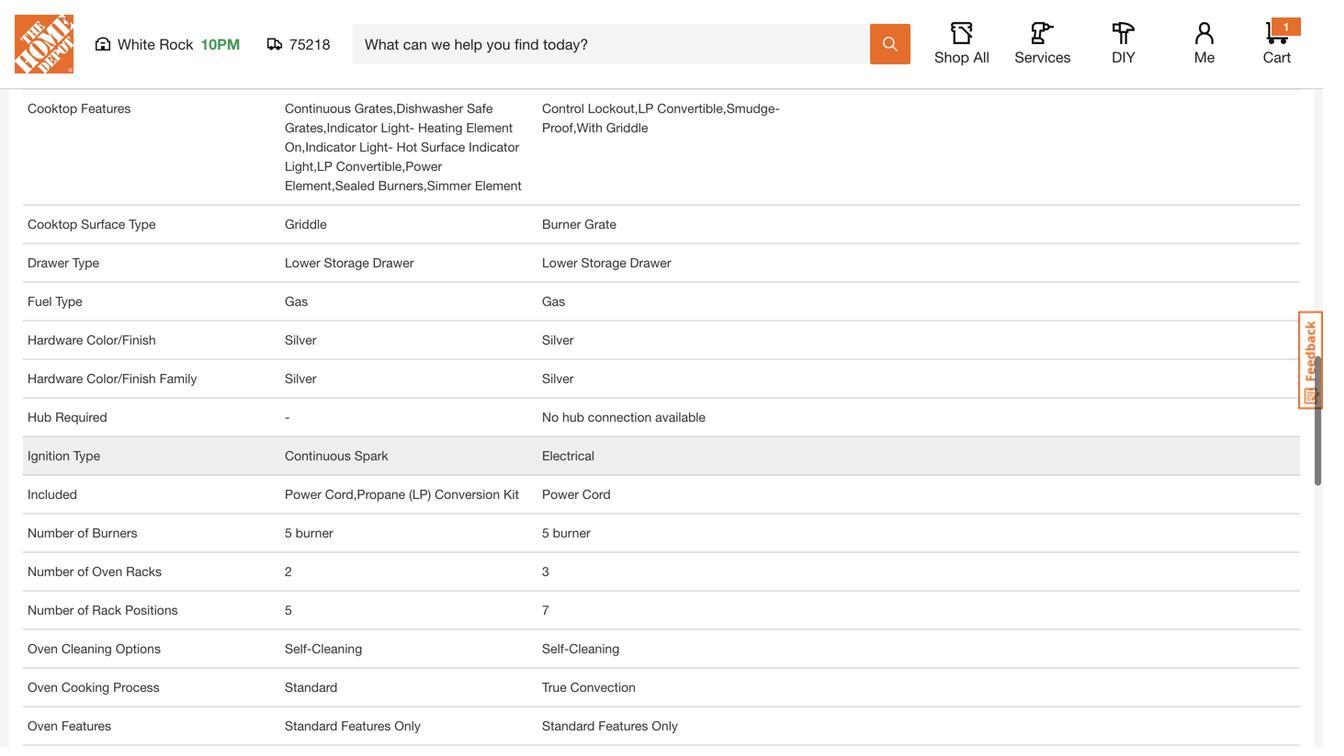 Task type: vqa. For each thing, say whether or not it's contained in the screenshot.


Task type: locate. For each thing, give the bounding box(es) containing it.
element
[[466, 120, 513, 135], [475, 178, 522, 193]]

1 horizontal spatial standard features only
[[542, 718, 678, 734]]

2 burner from the left
[[553, 525, 591, 541]]

griddle down "element,sealed"
[[285, 217, 327, 232]]

cooktop
[[28, 101, 77, 116], [28, 217, 77, 232]]

drawer type
[[28, 255, 99, 270]]

2 only from the left
[[652, 718, 678, 734]]

2 power from the left
[[542, 487, 579, 502]]

oven
[[92, 564, 122, 579], [28, 641, 58, 656], [28, 680, 58, 695], [28, 718, 58, 734]]

1 of from the top
[[77, 525, 89, 541]]

hardware up the 'hub required'
[[28, 371, 83, 386]]

1 horizontal spatial self-
[[542, 641, 569, 656]]

number for number of burners
[[28, 525, 74, 541]]

continuous for continuous spark
[[285, 448, 351, 463]]

1 vertical spatial continuous
[[285, 448, 351, 463]]

power cord
[[542, 487, 611, 502]]

cooktop down "controls"
[[28, 101, 77, 116]]

number down number of burners
[[28, 564, 74, 579]]

1 horizontal spatial power
[[542, 487, 579, 502]]

oven left cooking
[[28, 680, 58, 695]]

true convection
[[542, 680, 636, 695]]

color/finish for hardware color/finish family
[[87, 371, 156, 386]]

2 5 burner from the left
[[542, 525, 591, 541]]

back control,front control
[[285, 62, 439, 77]]

1 horizontal spatial surface
[[421, 139, 465, 154]]

2 hardware from the top
[[28, 371, 83, 386]]

hardware down fuel type
[[28, 332, 83, 348]]

power left the "cord"
[[542, 487, 579, 502]]

2 cleaning from the left
[[312, 641, 362, 656]]

0 horizontal spatial standard features only
[[285, 718, 421, 734]]

of down number of burners
[[77, 564, 89, 579]]

1 vertical spatial color/finish
[[87, 371, 156, 386]]

color/finish for hardware color/finish
[[87, 332, 156, 348]]

controls location
[[28, 62, 130, 77]]

control up grates,dishwasher
[[397, 62, 439, 77]]

1 number from the top
[[28, 525, 74, 541]]

1 horizontal spatial gas
[[542, 294, 566, 309]]

1 hardware from the top
[[28, 332, 83, 348]]

conversion
[[435, 487, 500, 502]]

lower down burner
[[542, 255, 578, 270]]

cooktop features
[[28, 101, 131, 116]]

diy
[[1112, 48, 1136, 66]]

number for number of rack positions
[[28, 603, 74, 618]]

cooktop surface type
[[28, 217, 156, 232]]

1 vertical spatial surface
[[81, 217, 125, 232]]

1 vertical spatial of
[[77, 564, 89, 579]]

services
[[1015, 48, 1071, 66]]

power cord,propane (lp) conversion kit
[[285, 487, 519, 502]]

type for fuel type
[[55, 294, 82, 309]]

available
[[656, 410, 706, 425]]

0 horizontal spatial lower storage drawer
[[285, 255, 414, 270]]

power for power cord,propane (lp) conversion kit
[[285, 487, 322, 502]]

lower
[[285, 255, 320, 270], [542, 255, 578, 270]]

lower storage drawer down grate
[[542, 255, 672, 270]]

2 number from the top
[[28, 564, 74, 579]]

lower storage drawer
[[285, 255, 414, 270], [542, 255, 672, 270]]

control
[[28, 23, 70, 39], [397, 62, 439, 77], [576, 62, 618, 77], [542, 101, 585, 116]]

cooktop up drawer type
[[28, 217, 77, 232]]

1 horizontal spatial cleaning
[[312, 641, 362, 656]]

1 horizontal spatial drawer
[[373, 255, 414, 270]]

3 drawer from the left
[[630, 255, 672, 270]]

storage down "element,sealed"
[[324, 255, 369, 270]]

light-
[[381, 120, 415, 135], [360, 139, 393, 154]]

hub
[[563, 410, 585, 425]]

color/finish up hardware color/finish family
[[87, 332, 156, 348]]

surface up drawer type
[[81, 217, 125, 232]]

1 color/finish from the top
[[87, 332, 156, 348]]

element up the "indicator"
[[466, 120, 513, 135]]

oven for cleaning
[[28, 641, 58, 656]]

power
[[285, 487, 322, 502], [542, 487, 579, 502]]

5 burner
[[285, 525, 333, 541], [542, 525, 591, 541]]

self-cleaning down 2
[[285, 641, 362, 656]]

diy button
[[1095, 22, 1154, 66]]

on,indicator
[[285, 139, 356, 154]]

cooktop for cooktop surface type
[[28, 217, 77, 232]]

2 drawer from the left
[[373, 255, 414, 270]]

control type
[[28, 23, 100, 39]]

back
[[285, 62, 314, 77]]

0 vertical spatial number
[[28, 525, 74, 541]]

cooking
[[61, 680, 110, 695]]

2 vertical spatial of
[[77, 603, 89, 618]]

0 horizontal spatial self-
[[285, 641, 312, 656]]

2 continuous from the top
[[285, 448, 351, 463]]

1 vertical spatial number
[[28, 564, 74, 579]]

1 cooktop from the top
[[28, 101, 77, 116]]

process
[[113, 680, 160, 695]]

2 of from the top
[[77, 564, 89, 579]]

0 horizontal spatial lower
[[285, 255, 320, 270]]

electronic
[[542, 23, 599, 39]]

storage
[[324, 255, 369, 270], [581, 255, 627, 270]]

convertible,smudge-
[[658, 101, 780, 116]]

1 power from the left
[[285, 487, 322, 502]]

element down the "indicator"
[[475, 178, 522, 193]]

burners
[[92, 525, 137, 541]]

burner down cord,propane
[[296, 525, 333, 541]]

ignition
[[28, 448, 70, 463]]

oven down oven cooking process
[[28, 718, 58, 734]]

0 horizontal spatial only
[[395, 718, 421, 734]]

1 continuous from the top
[[285, 101, 351, 116]]

1 drawer from the left
[[28, 255, 69, 270]]

1 horizontal spatial 5 burner
[[542, 525, 591, 541]]

0 vertical spatial continuous
[[285, 101, 351, 116]]

of for rack
[[77, 603, 89, 618]]

1 lower from the left
[[285, 255, 320, 270]]

0 horizontal spatial cleaning
[[61, 641, 112, 656]]

self- down 2
[[285, 641, 312, 656]]

fuel type
[[28, 294, 82, 309]]

griddle inside control lockout,lp convertible,smudge- proof,with griddle
[[607, 120, 648, 135]]

5
[[285, 525, 292, 541], [542, 525, 550, 541], [285, 603, 292, 618]]

continuous inside continuous grates,dishwasher safe grates,indicator light- heating element on,indicator light- hot surface indicator light,lp convertible,power element,sealed burners,simmer element
[[285, 101, 351, 116]]

1 self- from the left
[[285, 641, 312, 656]]

1 horizontal spatial griddle
[[607, 120, 648, 135]]

0 vertical spatial surface
[[421, 139, 465, 154]]

0 horizontal spatial drawer
[[28, 255, 69, 270]]

white
[[118, 35, 155, 53]]

grates,indicator
[[285, 120, 377, 135]]

5 burner down power cord
[[542, 525, 591, 541]]

standard features only
[[285, 718, 421, 734], [542, 718, 678, 734]]

type for drawer type
[[72, 255, 99, 270]]

1 vertical spatial hardware
[[28, 371, 83, 386]]

2 horizontal spatial drawer
[[630, 255, 672, 270]]

convertible,power
[[336, 159, 442, 174]]

burner down power cord
[[553, 525, 591, 541]]

2 cooktop from the top
[[28, 217, 77, 232]]

self-
[[285, 641, 312, 656], [542, 641, 569, 656]]

storage down grate
[[581, 255, 627, 270]]

0 horizontal spatial self-cleaning
[[285, 641, 362, 656]]

self- up true
[[542, 641, 569, 656]]

location
[[80, 62, 130, 77]]

1 cleaning from the left
[[61, 641, 112, 656]]

1 burner from the left
[[296, 525, 333, 541]]

light,lp
[[285, 159, 333, 174]]

0 vertical spatial hardware
[[28, 332, 83, 348]]

continuous
[[285, 101, 351, 116], [285, 448, 351, 463]]

7
[[542, 603, 550, 618]]

the home depot logo image
[[15, 15, 74, 74]]

silver
[[285, 332, 317, 348], [542, 332, 574, 348], [285, 371, 317, 386], [542, 371, 574, 386]]

2 color/finish from the top
[[87, 371, 156, 386]]

number for number of oven racks
[[28, 564, 74, 579]]

color/finish down 'hardware color/finish'
[[87, 371, 156, 386]]

0 horizontal spatial surface
[[81, 217, 125, 232]]

racks
[[126, 564, 162, 579]]

number left rack on the bottom of page
[[28, 603, 74, 618]]

surface inside continuous grates,dishwasher safe grates,indicator light- heating element on,indicator light- hot surface indicator light,lp convertible,power element,sealed burners,simmer element
[[421, 139, 465, 154]]

type for control type
[[73, 23, 100, 39]]

hardware for hardware color/finish family
[[28, 371, 83, 386]]

5 burner up 2
[[285, 525, 333, 541]]

3 number from the top
[[28, 603, 74, 618]]

type
[[73, 23, 100, 39], [129, 217, 156, 232], [72, 255, 99, 270], [55, 294, 82, 309], [73, 448, 100, 463]]

control inside control lockout,lp convertible,smudge- proof,with griddle
[[542, 101, 585, 116]]

1 horizontal spatial lower
[[542, 255, 578, 270]]

-
[[285, 410, 290, 425]]

75218
[[290, 35, 330, 53]]

1 horizontal spatial storage
[[581, 255, 627, 270]]

0 vertical spatial color/finish
[[87, 332, 156, 348]]

control up proof,with
[[542, 101, 585, 116]]

0 horizontal spatial 5 burner
[[285, 525, 333, 541]]

front control
[[542, 62, 618, 77]]

1 self-cleaning from the left
[[285, 641, 362, 656]]

3 cleaning from the left
[[569, 641, 620, 656]]

1 only from the left
[[395, 718, 421, 734]]

0 horizontal spatial storage
[[324, 255, 369, 270]]

0 horizontal spatial burner
[[296, 525, 333, 541]]

0 vertical spatial cooktop
[[28, 101, 77, 116]]

0 vertical spatial of
[[77, 525, 89, 541]]

light- up the hot
[[381, 120, 415, 135]]

shop all
[[935, 48, 990, 66]]

white rock 10pm
[[118, 35, 240, 53]]

5 up "3"
[[542, 525, 550, 541]]

oven up oven cooking process
[[28, 641, 58, 656]]

of left rack on the bottom of page
[[77, 603, 89, 618]]

light- up convertible,power
[[360, 139, 393, 154]]

no hub connection available
[[542, 410, 706, 425]]

continuous down -
[[285, 448, 351, 463]]

burner grate
[[542, 217, 617, 232]]

1 vertical spatial griddle
[[285, 217, 327, 232]]

only
[[395, 718, 421, 734], [652, 718, 678, 734]]

1 horizontal spatial only
[[652, 718, 678, 734]]

cart
[[1264, 48, 1292, 66]]

continuous up grates,indicator
[[285, 101, 351, 116]]

1 horizontal spatial burner
[[553, 525, 591, 541]]

1 horizontal spatial lower storage drawer
[[542, 255, 672, 270]]

of left burners
[[77, 525, 89, 541]]

hardware
[[28, 332, 83, 348], [28, 371, 83, 386]]

power down continuous spark
[[285, 487, 322, 502]]

standard
[[285, 680, 338, 695], [285, 718, 338, 734], [542, 718, 595, 734]]

lower storage drawer down "element,sealed"
[[285, 255, 414, 270]]

0 horizontal spatial gas
[[285, 294, 308, 309]]

2 lower storage drawer from the left
[[542, 255, 672, 270]]

continuous spark
[[285, 448, 388, 463]]

2 vertical spatial number
[[28, 603, 74, 618]]

1 vertical spatial cooktop
[[28, 217, 77, 232]]

0 horizontal spatial power
[[285, 487, 322, 502]]

front
[[542, 62, 572, 77]]

3 of from the top
[[77, 603, 89, 618]]

griddle down lockout,lp
[[607, 120, 648, 135]]

true
[[542, 680, 567, 695]]

lower down "element,sealed"
[[285, 255, 320, 270]]

griddle
[[607, 120, 648, 135], [285, 217, 327, 232]]

continuous for continuous grates,dishwasher safe grates,indicator light- heating element on,indicator light- hot surface indicator light,lp convertible,power element,sealed burners,simmer element
[[285, 101, 351, 116]]

2 horizontal spatial cleaning
[[569, 641, 620, 656]]

self-cleaning up true convection
[[542, 641, 620, 656]]

1 horizontal spatial self-cleaning
[[542, 641, 620, 656]]

number down included
[[28, 525, 74, 541]]

surface down heating
[[421, 139, 465, 154]]

0 vertical spatial griddle
[[607, 120, 648, 135]]

required
[[55, 410, 107, 425]]

drawer
[[28, 255, 69, 270], [373, 255, 414, 270], [630, 255, 672, 270]]



Task type: describe. For each thing, give the bounding box(es) containing it.
2 lower from the left
[[542, 255, 578, 270]]

oven cooking process
[[28, 680, 160, 695]]

manual/analog
[[285, 23, 372, 39]]

1
[[1284, 20, 1290, 33]]

indicator
[[469, 139, 520, 154]]

2 gas from the left
[[542, 294, 566, 309]]

shop
[[935, 48, 970, 66]]

2 self- from the left
[[542, 641, 569, 656]]

control right front
[[576, 62, 618, 77]]

5 up 2
[[285, 525, 292, 541]]

rock
[[159, 35, 193, 53]]

control,front
[[318, 62, 394, 77]]

hot
[[397, 139, 418, 154]]

spark
[[355, 448, 388, 463]]

0 vertical spatial element
[[466, 120, 513, 135]]

number of rack positions
[[28, 603, 178, 618]]

all
[[974, 48, 990, 66]]

2
[[285, 564, 292, 579]]

kit
[[504, 487, 519, 502]]

oven features
[[28, 718, 111, 734]]

proof,with
[[542, 120, 603, 135]]

number of oven racks
[[28, 564, 162, 579]]

connection
[[588, 410, 652, 425]]

ignition type
[[28, 448, 100, 463]]

5 down 2
[[285, 603, 292, 618]]

75218 button
[[268, 35, 331, 53]]

10pm
[[201, 35, 240, 53]]

heating
[[418, 120, 463, 135]]

1 vertical spatial element
[[475, 178, 522, 193]]

hub
[[28, 410, 52, 425]]

me
[[1195, 48, 1216, 66]]

options
[[116, 641, 161, 656]]

2 standard features only from the left
[[542, 718, 678, 734]]

hardware for hardware color/finish
[[28, 332, 83, 348]]

cart 1
[[1264, 20, 1292, 66]]

type for ignition type
[[73, 448, 100, 463]]

convection
[[571, 680, 636, 695]]

services button
[[1014, 22, 1073, 66]]

grate
[[585, 217, 617, 232]]

burner
[[542, 217, 581, 232]]

included
[[28, 487, 77, 502]]

What can we help you find today? search field
[[365, 25, 870, 63]]

of for oven
[[77, 564, 89, 579]]

(lp)
[[409, 487, 431, 502]]

positions
[[125, 603, 178, 618]]

control lockout,lp convertible,smudge- proof,with griddle
[[542, 101, 780, 135]]

grates,dishwasher
[[355, 101, 464, 116]]

fuel
[[28, 294, 52, 309]]

burners,simmer
[[378, 178, 472, 193]]

oven cleaning options
[[28, 641, 161, 656]]

shop all button
[[933, 22, 992, 66]]

control up "controls"
[[28, 23, 70, 39]]

oven for cooking
[[28, 680, 58, 695]]

1 5 burner from the left
[[285, 525, 333, 541]]

feedback link image
[[1299, 311, 1324, 410]]

power for power cord
[[542, 487, 579, 502]]

oven for features
[[28, 718, 58, 734]]

hardware color/finish
[[28, 332, 156, 348]]

cord,propane
[[325, 487, 406, 502]]

cord
[[583, 487, 611, 502]]

hardware color/finish family
[[28, 371, 197, 386]]

family
[[160, 371, 197, 386]]

hub required
[[28, 410, 107, 425]]

1 gas from the left
[[285, 294, 308, 309]]

oven left the racks
[[92, 564, 122, 579]]

3
[[542, 564, 550, 579]]

2 self-cleaning from the left
[[542, 641, 620, 656]]

rack
[[92, 603, 122, 618]]

1 storage from the left
[[324, 255, 369, 270]]

0 vertical spatial light-
[[381, 120, 415, 135]]

me button
[[1176, 22, 1235, 66]]

1 vertical spatial light-
[[360, 139, 393, 154]]

element,sealed
[[285, 178, 375, 193]]

2 storage from the left
[[581, 255, 627, 270]]

electrical
[[542, 448, 595, 463]]

0 horizontal spatial griddle
[[285, 217, 327, 232]]

1 standard features only from the left
[[285, 718, 421, 734]]

controls
[[28, 62, 76, 77]]

1 lower storage drawer from the left
[[285, 255, 414, 270]]

number of burners
[[28, 525, 137, 541]]

no
[[542, 410, 559, 425]]

safe
[[467, 101, 493, 116]]

continuous grates,dishwasher safe grates,indicator light- heating element on,indicator light- hot surface indicator light,lp convertible,power element,sealed burners,simmer element
[[285, 101, 522, 193]]

lockout,lp
[[588, 101, 654, 116]]

cooktop for cooktop features
[[28, 101, 77, 116]]

of for burners
[[77, 525, 89, 541]]



